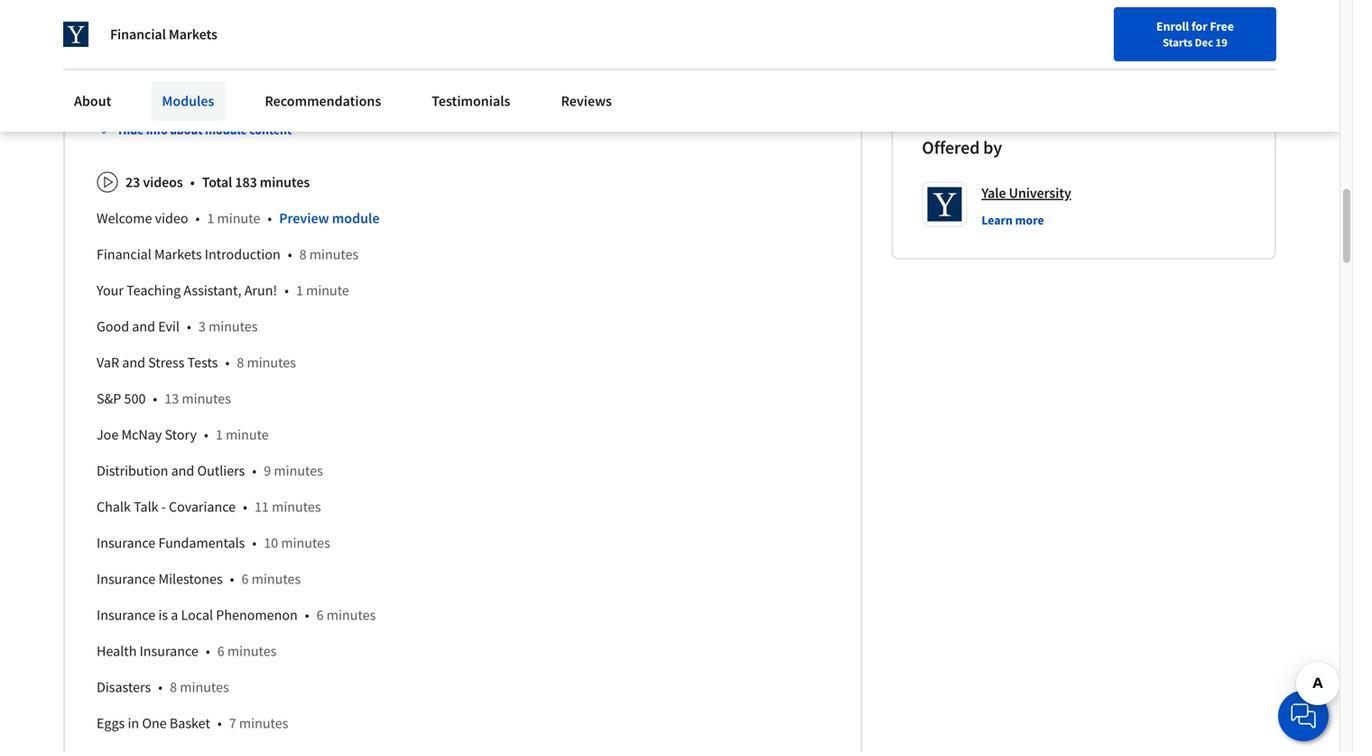 Task type: vqa. For each thing, say whether or not it's contained in the screenshot.
"WHAT IS CONTEXT, AND WHY IS IT USED? • 5 MINUTES"
no



Task type: locate. For each thing, give the bounding box(es) containing it.
minute up 'outliers'
[[226, 426, 269, 444]]

0 vertical spatial 23 videos
[[125, 80, 182, 98]]

2 23 videos from the top
[[125, 174, 183, 192]]

• right tests
[[225, 354, 230, 372]]

13
[[165, 390, 179, 408]]

0 vertical spatial 8
[[299, 246, 307, 264]]

23
[[125, 80, 140, 98], [125, 174, 140, 192]]

and right var
[[122, 354, 145, 372]]

8 right tests
[[237, 354, 244, 372]]

module
[[205, 122, 247, 138], [332, 210, 380, 228]]

1 horizontal spatial 9
[[978, 71, 984, 87]]

videos up info
[[143, 80, 182, 98]]

talk
[[134, 499, 159, 517]]

module right preview
[[332, 210, 380, 228]]

info
[[146, 122, 168, 138]]

9 inside info about module content element
[[264, 462, 271, 480]]

insurance for insurance fundamentals
[[97, 535, 156, 553]]

0 horizontal spatial 6
[[217, 643, 224, 661]]

0 vertical spatial 9
[[978, 71, 984, 87]]

menu item
[[961, 18, 1077, 77]]

markets
[[169, 25, 217, 43], [154, 246, 202, 264]]

insurance left the is
[[97, 607, 156, 625]]

minutes
[[260, 174, 310, 192], [309, 246, 359, 264], [209, 318, 258, 336], [247, 354, 296, 372], [182, 390, 231, 408], [274, 462, 323, 480], [272, 499, 321, 517], [281, 535, 330, 553], [252, 571, 301, 589], [327, 607, 376, 625], [227, 643, 277, 661], [180, 679, 229, 697], [239, 715, 288, 733]]

enroll for free starts dec 19
[[1156, 18, 1234, 50]]

good
[[97, 318, 129, 336]]

and for good
[[132, 318, 155, 336]]

2 vertical spatial 6
[[217, 643, 224, 661]]

23 videos
[[125, 80, 182, 98], [125, 174, 183, 192]]

about link
[[63, 81, 122, 121]]

1 vertical spatial videos
[[143, 174, 183, 192]]

23 videos up video
[[125, 174, 183, 192]]

preview
[[279, 210, 329, 228]]

distribution and outliers • 9 minutes
[[97, 462, 323, 480]]

learn more button
[[982, 211, 1044, 230]]

1 vertical spatial module
[[332, 210, 380, 228]]

9 left courses
[[978, 71, 984, 87]]

1 vertical spatial 6
[[317, 607, 324, 625]]

testimonials
[[432, 92, 510, 110]]

yale
[[982, 184, 1006, 202]]

23 up welcome at the left of the page
[[125, 174, 140, 192]]

video
[[155, 210, 188, 228]]

1 reading
[[240, 80, 296, 98]]

0 vertical spatial 6
[[242, 571, 249, 589]]

reviews link
[[550, 81, 623, 121]]

quizzes
[[364, 80, 408, 98]]

minute right arun!
[[306, 282, 349, 300]]

financial right yale university image
[[110, 25, 166, 43]]

1 vertical spatial minute
[[306, 282, 349, 300]]

disasters • 8 minutes
[[97, 679, 229, 697]]

8 down health insurance • 6 minutes
[[170, 679, 177, 697]]

reviews
[[561, 92, 612, 110]]

• right story
[[204, 426, 208, 444]]

19
[[1216, 35, 1228, 50]]

and left evil
[[132, 318, 155, 336]]

1
[[240, 80, 247, 98], [466, 80, 473, 98], [207, 210, 214, 228], [296, 282, 303, 300], [216, 426, 223, 444]]

hide info about module content button
[[89, 114, 299, 146]]

markets for financial markets introduction • 8 minutes
[[154, 246, 202, 264]]

good and evil • 3 minutes
[[97, 318, 258, 336]]

8
[[299, 246, 307, 264], [237, 354, 244, 372], [170, 679, 177, 697]]

var
[[97, 354, 119, 372]]

markets up the modules link
[[169, 25, 217, 43]]

6 down insurance is a local phenomenon • 6 minutes
[[217, 643, 224, 661]]

your teaching assistant, arun! • 1 minute
[[97, 282, 349, 300]]

1 vertical spatial 9
[[264, 462, 271, 480]]

1,952,011
[[1049, 71, 1099, 87]]

enroll
[[1156, 18, 1189, 34]]

9 inside 9 courses • 1,952,011 learners
[[978, 71, 984, 87]]

8 down preview
[[299, 246, 307, 264]]

23 up the hide
[[125, 80, 140, 98]]

yale university image
[[63, 22, 88, 47]]

2 horizontal spatial 6
[[317, 607, 324, 625]]

a
[[171, 607, 178, 625]]

2 videos from the top
[[143, 174, 183, 192]]

markets inside info about module content element
[[154, 246, 202, 264]]

health insurance • 6 minutes
[[97, 643, 277, 661]]

5
[[354, 80, 361, 98]]

insurance down the chalk
[[97, 535, 156, 553]]

health
[[97, 643, 137, 661]]

0 horizontal spatial 8
[[170, 679, 177, 697]]

financial down welcome at the left of the page
[[97, 246, 151, 264]]

6 up insurance is a local phenomenon • 6 minutes
[[242, 571, 249, 589]]

1 left discussion
[[466, 80, 473, 98]]

•
[[1036, 69, 1042, 89], [190, 174, 195, 192], [195, 210, 200, 228], [268, 210, 272, 228], [288, 246, 292, 264], [284, 282, 289, 300], [187, 318, 191, 336], [225, 354, 230, 372], [153, 390, 157, 408], [204, 426, 208, 444], [252, 462, 257, 480], [243, 499, 247, 517], [252, 535, 257, 553], [230, 571, 234, 589], [305, 607, 309, 625], [206, 643, 210, 661], [158, 679, 163, 697], [217, 715, 222, 733]]

insurance left milestones
[[97, 571, 156, 589]]

yale university
[[982, 184, 1071, 202]]

2 horizontal spatial 8
[[299, 246, 307, 264]]

1 vertical spatial 23
[[125, 174, 140, 192]]

basket
[[170, 715, 210, 733]]

offered by
[[922, 137, 1002, 159]]

show notifications image
[[1096, 23, 1118, 44]]

6
[[242, 571, 249, 589], [317, 607, 324, 625], [217, 643, 224, 661]]

• left preview
[[268, 210, 272, 228]]

• right courses
[[1036, 69, 1042, 89]]

1 horizontal spatial 8
[[237, 354, 244, 372]]

chat with us image
[[1289, 702, 1318, 731]]

videos up video
[[143, 174, 183, 192]]

6 for insurance milestones • 6 minutes
[[242, 571, 249, 589]]

phenomenon
[[216, 607, 298, 625]]

23 videos inside info about module content element
[[125, 174, 183, 192]]

0 vertical spatial videos
[[143, 80, 182, 98]]

1 vertical spatial 23 videos
[[125, 174, 183, 192]]

testimonials link
[[421, 81, 521, 121]]

evil
[[158, 318, 180, 336]]

1 vertical spatial markets
[[154, 246, 202, 264]]

0 vertical spatial markets
[[169, 25, 217, 43]]

1 right arun!
[[296, 282, 303, 300]]

1 vertical spatial 8
[[237, 354, 244, 372]]

is
[[158, 607, 168, 625]]

1 23 videos from the top
[[125, 80, 182, 98]]

local
[[181, 607, 213, 625]]

1 discussion prompt
[[466, 80, 588, 98]]

1 vertical spatial and
[[122, 354, 145, 372]]

0 vertical spatial module
[[205, 122, 247, 138]]

markets down video
[[154, 246, 202, 264]]

0 vertical spatial financial
[[110, 25, 166, 43]]

• down local
[[206, 643, 210, 661]]

0 vertical spatial and
[[132, 318, 155, 336]]

by
[[983, 137, 1002, 159]]

module right about
[[205, 122, 247, 138]]

university
[[1009, 184, 1071, 202]]

1 horizontal spatial 6
[[242, 571, 249, 589]]

• left 13
[[153, 390, 157, 408]]

• right video
[[195, 210, 200, 228]]

1 vertical spatial financial
[[97, 246, 151, 264]]

9
[[978, 71, 984, 87], [264, 462, 271, 480]]

learn more
[[982, 212, 1044, 229]]

1 videos from the top
[[143, 80, 182, 98]]

2 vertical spatial and
[[171, 462, 194, 480]]

financial
[[110, 25, 166, 43], [97, 246, 151, 264]]

0 vertical spatial 23
[[125, 80, 140, 98]]

financial inside info about module content element
[[97, 246, 151, 264]]

• left total
[[190, 174, 195, 192]]

0 horizontal spatial module
[[205, 122, 247, 138]]

financial for financial markets introduction • 8 minutes
[[97, 246, 151, 264]]

financial markets introduction • 8 minutes
[[97, 246, 359, 264]]

fundamentals
[[158, 535, 245, 553]]

• left the '11'
[[243, 499, 247, 517]]

23 videos up info
[[125, 80, 182, 98]]

minute up introduction
[[217, 210, 260, 228]]

insurance for insurance milestones
[[97, 571, 156, 589]]

0 horizontal spatial 9
[[264, 462, 271, 480]]

2 23 from the top
[[125, 174, 140, 192]]

videos inside info about module content element
[[143, 174, 183, 192]]

6 right phenomenon at the bottom left of the page
[[317, 607, 324, 625]]

and down joe mcnay story • 1 minute
[[171, 462, 194, 480]]

milestones
[[158, 571, 223, 589]]

9 up the '11'
[[264, 462, 271, 480]]

minute
[[217, 210, 260, 228], [306, 282, 349, 300], [226, 426, 269, 444]]



Task type: describe. For each thing, give the bounding box(es) containing it.
total
[[202, 174, 232, 192]]

3
[[198, 318, 206, 336]]

500
[[124, 390, 146, 408]]

• left '10'
[[252, 535, 257, 553]]

7
[[229, 715, 236, 733]]

6 for health insurance • 6 minutes
[[217, 643, 224, 661]]

eggs in one basket • 7 minutes
[[97, 715, 288, 733]]

• left 3
[[187, 318, 191, 336]]

1 up 'outliers'
[[216, 426, 223, 444]]

your
[[97, 282, 124, 300]]

prompt
[[543, 80, 588, 98]]

5 quizzes
[[354, 80, 408, 98]]

joe mcnay story • 1 minute
[[97, 426, 269, 444]]

for
[[1192, 18, 1208, 34]]

learners
[[1102, 71, 1145, 87]]

1 23 from the top
[[125, 80, 140, 98]]

stress
[[148, 354, 185, 372]]

2 vertical spatial 8
[[170, 679, 177, 697]]

• right phenomenon at the bottom left of the page
[[305, 607, 309, 625]]

yale university link
[[982, 182, 1071, 204]]

recommendations
[[265, 92, 381, 110]]

2 vertical spatial minute
[[226, 426, 269, 444]]

hide
[[118, 122, 144, 138]]

• down preview
[[288, 246, 292, 264]]

0 vertical spatial minute
[[217, 210, 260, 228]]

joe
[[97, 426, 119, 444]]

more
[[1015, 212, 1044, 229]]

in
[[128, 715, 139, 733]]

183
[[235, 174, 257, 192]]

var and stress tests • 8 minutes
[[97, 354, 296, 372]]

and for var
[[122, 354, 145, 372]]

• right 'outliers'
[[252, 462, 257, 480]]

23 inside info about module content element
[[125, 174, 140, 192]]

discussion
[[476, 80, 540, 98]]

covariance
[[169, 499, 236, 517]]

dec
[[1195, 35, 1213, 50]]

content
[[249, 122, 292, 138]]

teaching
[[126, 282, 181, 300]]

• up the one at the left bottom of page
[[158, 679, 163, 697]]

story
[[165, 426, 197, 444]]

welcome video • 1 minute • preview module
[[97, 210, 380, 228]]

preview module link
[[279, 210, 380, 228]]

• total 183 minutes
[[190, 174, 310, 192]]

insurance milestones • 6 minutes
[[97, 571, 301, 589]]

welcome
[[97, 210, 152, 228]]

starts
[[1163, 35, 1193, 50]]

disasters
[[97, 679, 151, 697]]

1 left reading
[[240, 80, 247, 98]]

tests
[[187, 354, 218, 372]]

coursera image
[[22, 15, 136, 44]]

assistant,
[[184, 282, 242, 300]]

• right arun!
[[284, 282, 289, 300]]

insurance for insurance is a local phenomenon
[[97, 607, 156, 625]]

s&p 500 • 13 minutes
[[97, 390, 231, 408]]

financial markets
[[110, 25, 217, 43]]

info about module content element
[[89, 107, 829, 753]]

introduction
[[205, 246, 281, 264]]

insurance down a
[[140, 643, 198, 661]]

and for distribution
[[171, 462, 194, 480]]

1 horizontal spatial module
[[332, 210, 380, 228]]

eggs
[[97, 715, 125, 733]]

offered
[[922, 137, 980, 159]]

arun!
[[244, 282, 277, 300]]

distribution
[[97, 462, 168, 480]]

reading
[[250, 80, 296, 98]]

1 down total
[[207, 210, 214, 228]]

modules link
[[151, 81, 225, 121]]

10
[[264, 535, 278, 553]]

9 courses • 1,952,011 learners
[[978, 69, 1145, 89]]

s&p
[[97, 390, 121, 408]]

chalk
[[97, 499, 131, 517]]

11
[[255, 499, 269, 517]]

recommendations link
[[254, 81, 392, 121]]

modules
[[162, 92, 214, 110]]

one
[[142, 715, 167, 733]]

free
[[1210, 18, 1234, 34]]

financial for financial markets
[[110, 25, 166, 43]]

insurance fundamentals • 10 minutes
[[97, 535, 330, 553]]

mcnay
[[121, 426, 162, 444]]

markets for financial markets
[[169, 25, 217, 43]]

chalk talk - covariance • 11 minutes
[[97, 499, 321, 517]]

about
[[170, 122, 203, 138]]

about
[[74, 92, 111, 110]]

outliers
[[197, 462, 245, 480]]

-
[[161, 499, 166, 517]]

• left 7
[[217, 715, 222, 733]]

module inside hide info about module content dropdown button
[[205, 122, 247, 138]]

courses
[[987, 71, 1029, 87]]

• up insurance is a local phenomenon • 6 minutes
[[230, 571, 234, 589]]



